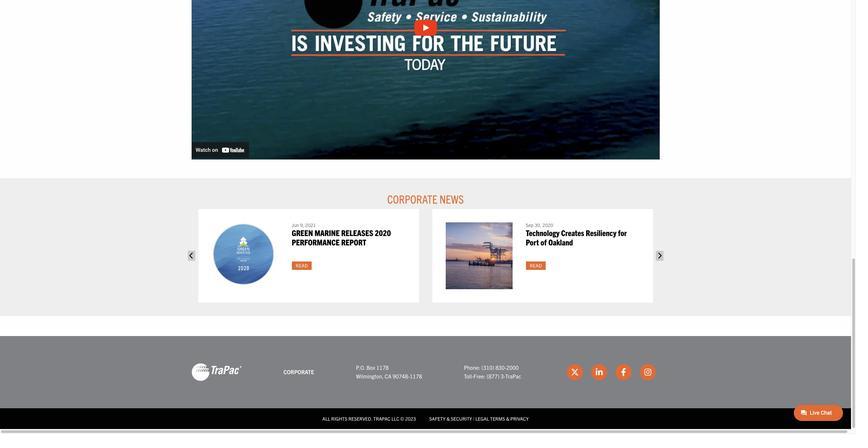 Task type: describe. For each thing, give the bounding box(es) containing it.
|
[[474, 416, 475, 422]]

report
[[342, 237, 367, 247]]

terms
[[491, 416, 505, 422]]

corporate image
[[192, 363, 242, 382]]

solid image
[[188, 251, 195, 261]]

jun 9, 2021 green marine releases 2020 performance report
[[292, 222, 391, 247]]

oakland
[[549, 237, 573, 247]]

1 vertical spatial 1178
[[410, 373, 422, 380]]

marine
[[315, 228, 340, 238]]

all rights reserved. trapac llc © 2023
[[323, 416, 416, 422]]

toll-
[[464, 373, 474, 380]]

safety & security | legal terms & privacy
[[430, 416, 529, 422]]

p.o.
[[356, 365, 365, 371]]

creates
[[562, 228, 585, 238]]

technology
[[526, 228, 560, 238]]

phone: (310) 830-2000 toll-free: (877) 3-trapac
[[464, 365, 522, 380]]

wilmington,
[[356, 373, 384, 380]]

for
[[619, 228, 627, 238]]

ca
[[385, 373, 392, 380]]

phone:
[[464, 365, 481, 371]]

resiliency
[[586, 228, 617, 238]]

jun
[[292, 222, 299, 228]]

2020 inside sep 30, 2020 technology creates resiliency for port of oakland
[[543, 222, 554, 228]]

footer containing p.o. box 1178
[[0, 336, 852, 429]]

2023
[[406, 416, 416, 422]]

corporate for corporate
[[284, 369, 314, 376]]

(310)
[[482, 365, 495, 371]]

2000
[[507, 365, 519, 371]]

sep
[[526, 222, 534, 228]]

box
[[367, 365, 375, 371]]

corporate news main content
[[185, 0, 667, 316]]

all
[[323, 416, 330, 422]]

(877)
[[487, 373, 500, 380]]

2 & from the left
[[507, 416, 510, 422]]

trapac
[[374, 416, 391, 422]]

©
[[401, 416, 404, 422]]

3-
[[501, 373, 506, 380]]

corporate news
[[388, 192, 464, 206]]



Task type: vqa. For each thing, say whether or not it's contained in the screenshot.
Jun
yes



Task type: locate. For each thing, give the bounding box(es) containing it.
2 read link from the left
[[526, 262, 546, 270]]

1 horizontal spatial read
[[530, 263, 542, 269]]

0 horizontal spatial 2020
[[375, 228, 391, 238]]

1 horizontal spatial &
[[507, 416, 510, 422]]

legal
[[476, 416, 489, 422]]

free:
[[474, 373, 486, 380]]

corporate for corporate news
[[388, 192, 438, 206]]

safety
[[430, 416, 446, 422]]

read link for performance
[[292, 262, 312, 270]]

read down performance
[[296, 263, 308, 269]]

1 & from the left
[[447, 416, 450, 422]]

read link for port
[[526, 262, 546, 270]]

2020 inside jun 9, 2021 green marine releases 2020 performance report
[[375, 228, 391, 238]]

security
[[451, 416, 472, 422]]

legal terms & privacy link
[[476, 416, 529, 422]]

corporate
[[388, 192, 438, 206], [284, 369, 314, 376]]

830-
[[496, 365, 507, 371]]

read for performance
[[296, 263, 308, 269]]

0 horizontal spatial read
[[296, 263, 308, 269]]

1 read from the left
[[296, 263, 308, 269]]

0 horizontal spatial read link
[[292, 262, 312, 270]]

port
[[526, 237, 539, 247]]

2020 right 30,
[[543, 222, 554, 228]]

& right terms
[[507, 416, 510, 422]]

1 horizontal spatial corporate
[[388, 192, 438, 206]]

footer
[[0, 336, 852, 429]]

30,
[[535, 222, 542, 228]]

2 read from the left
[[530, 263, 542, 269]]

solid image
[[656, 251, 664, 261]]

reserved.
[[349, 416, 373, 422]]

rights
[[332, 416, 348, 422]]

news
[[440, 192, 464, 206]]

1 horizontal spatial read link
[[526, 262, 546, 270]]

read
[[296, 263, 308, 269], [530, 263, 542, 269]]

1 read link from the left
[[292, 262, 312, 270]]

green
[[292, 228, 313, 238]]

releases
[[342, 228, 374, 238]]

0 horizontal spatial &
[[447, 416, 450, 422]]

9,
[[300, 222, 304, 228]]

0 vertical spatial 1178
[[377, 365, 389, 371]]

0 horizontal spatial 1178
[[377, 365, 389, 371]]

privacy
[[511, 416, 529, 422]]

read down port
[[530, 263, 542, 269]]

& right "safety"
[[447, 416, 450, 422]]

&
[[447, 416, 450, 422], [507, 416, 510, 422]]

read link down port
[[526, 262, 546, 270]]

read for port
[[530, 263, 542, 269]]

2021
[[305, 222, 316, 228]]

1 vertical spatial corporate
[[284, 369, 314, 376]]

1 horizontal spatial 1178
[[410, 373, 422, 380]]

2020 right releases
[[375, 228, 391, 238]]

of
[[541, 237, 547, 247]]

1178 up ca
[[377, 365, 389, 371]]

read link
[[292, 262, 312, 270], [526, 262, 546, 270]]

2020
[[543, 222, 554, 228], [375, 228, 391, 238]]

0 vertical spatial corporate
[[388, 192, 438, 206]]

corporate inside main content
[[388, 192, 438, 206]]

1 horizontal spatial 2020
[[543, 222, 554, 228]]

0 horizontal spatial corporate
[[284, 369, 314, 376]]

performance
[[292, 237, 340, 247]]

llc
[[392, 416, 400, 422]]

trapac
[[506, 373, 522, 380]]

1178
[[377, 365, 389, 371], [410, 373, 422, 380]]

p.o. box 1178 wilmington, ca 90748-1178
[[356, 365, 422, 380]]

1178 right ca
[[410, 373, 422, 380]]

sep 30, 2020 technology creates resiliency for port of oakland
[[526, 222, 627, 247]]

90748-
[[393, 373, 410, 380]]

safety & security link
[[430, 416, 472, 422]]

read link down performance
[[292, 262, 312, 270]]



